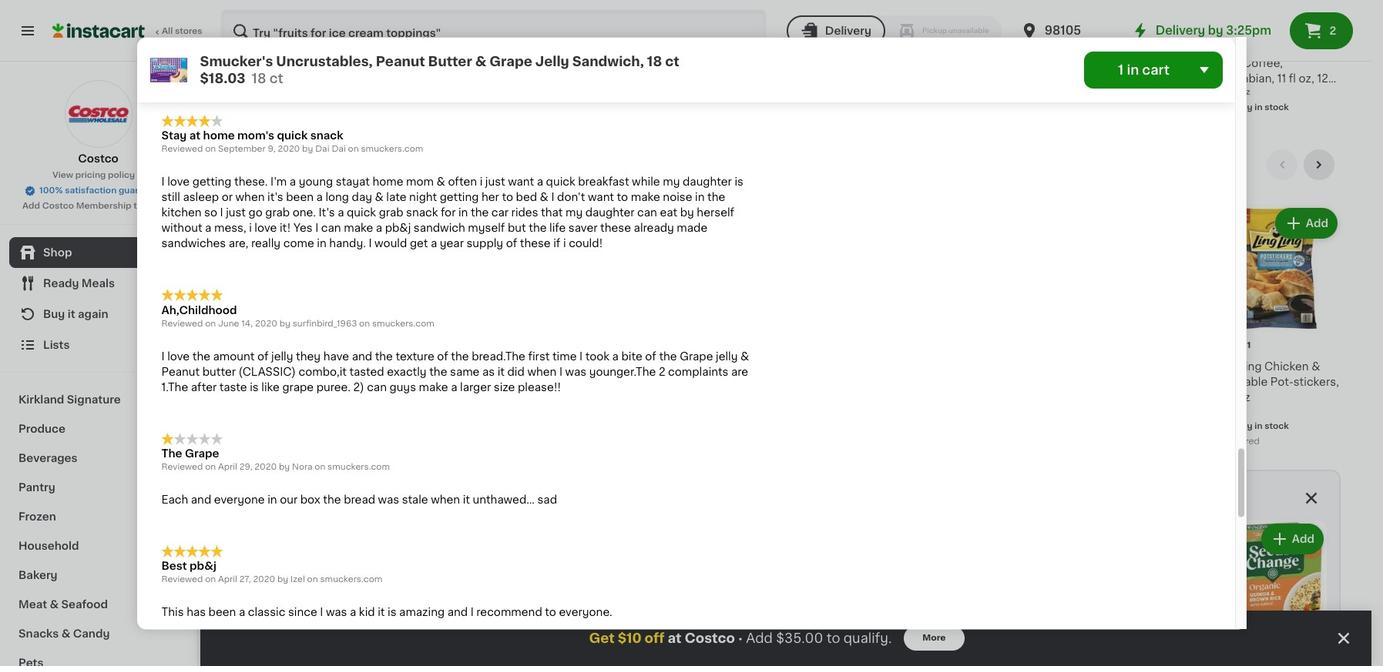 Task type: vqa. For each thing, say whether or not it's contained in the screenshot.
ARE,
yes



Task type: locate. For each thing, give the bounding box(es) containing it.
at right off
[[668, 633, 682, 645]]

0 horizontal spatial cheese
[[396, 377, 438, 388]]

1 inside kirkland signature fully-cooked bacon, hickory wood smoked, 1 lb
[[1073, 89, 1077, 100]]

1 horizontal spatial frozen
[[231, 157, 289, 173]]

0 vertical spatial 11
[[1278, 73, 1286, 84]]

0 horizontal spatial 17
[[520, 341, 537, 357]]

25 for 2-
[[544, 22, 555, 31]]

when up please!!
[[527, 367, 557, 378]]

1 reviewed from the top
[[161, 145, 203, 154]]

1 for 1 ct
[[287, 218, 292, 229]]

0 vertical spatial our
[[440, 49, 458, 60]]

cheese down texture at the left bottom of page
[[396, 377, 438, 388]]

pantry link
[[9, 473, 187, 502]]

brew
[[1213, 58, 1240, 69]]

1 vertical spatial 1
[[1073, 89, 1077, 100]]

are inside the i love the amount of jelly they have and the texture of the bread.the first time i took a bite of the grape jelly & peanut butter (classic) combo,it tasted exactly the same as it did when i was younger.the 2 complaints are 1.the after taste is like grape puree. 2) can guys make a larger size please!!
[[731, 367, 748, 378]]

2020 inside the grape reviewed on april 29, 2020 by nora on smuckers.com
[[255, 464, 277, 472]]

guys
[[390, 382, 416, 393]]

nora
[[292, 464, 312, 472]]

item carousel region inside frequently bought together section
[[245, 515, 1349, 667]]

1 vertical spatial i
[[249, 223, 252, 234]]

0 horizontal spatial 25
[[263, 22, 274, 31]]

0 vertical spatial i
[[480, 177, 483, 188]]

0 horizontal spatial jelly
[[271, 351, 293, 362]]

$ inside $ 26 99
[[936, 22, 941, 31]]

4 reviewed from the top
[[161, 576, 203, 585]]

getting down 'often'
[[440, 192, 479, 203]]

1 vertical spatial costco
[[42, 202, 74, 210]]

1 ling from the left
[[1213, 362, 1236, 372]]

1 horizontal spatial $ 24 25
[[515, 22, 555, 38]]

love for ah,childhood
[[167, 351, 190, 362]]

2 jelly from the left
[[716, 351, 738, 362]]

was left stale
[[378, 495, 399, 506]]

april inside best pb&j reviewed on april 27, 2020 by izel on smuckers.com
[[218, 576, 237, 585]]

snacks inside snacks & candy link
[[18, 629, 59, 640]]

of up (classic)
[[257, 351, 269, 362]]

ah,childhood
[[161, 305, 237, 316]]

summer.
[[276, 64, 322, 75]]

0 horizontal spatial dai
[[315, 145, 330, 154]]

for up summer.
[[296, 49, 311, 60]]

1 horizontal spatial daughter
[[683, 177, 732, 188]]

time
[[553, 351, 577, 362]]

0 horizontal spatial 36
[[578, 392, 593, 403]]

1 vertical spatial smucker's
[[231, 362, 288, 372]]

each and everyone in our box the bread was stale when it unthawed... sad
[[161, 495, 557, 506]]

for inside the i love getting these. i'm a young stayat home mom & often i just want a quick breakfast while my daughter is still asleep or when it's been a long day & late night getting her to bed & i don't want to make noise in the kitchen so i just go grab one. it's a quick grab snack for in the car rides that my daughter can eat by herself without a mess, i love it! yes i can make a pb&j sandwich myself but the life saver these already made sandwiches are, really come in handy. i would get a year supply of these if i could!
[[441, 208, 456, 219]]

1 25 from the left
[[263, 22, 274, 31]]

0 horizontal spatial ling
[[1213, 362, 1236, 372]]

love inside the i love the amount of jelly they have and the texture of the bread.the first time i took a bite of the grape jelly & peanut butter (classic) combo,it tasted exactly the same as it did when i was younger.the 2 complaints are 1.the after taste is like grape puree. 2) can guys make a larger size please!!
[[167, 351, 190, 362]]

11 down colombian,
[[1231, 88, 1239, 96]]

0 horizontal spatial view
[[52, 171, 73, 180]]

1 horizontal spatial these
[[600, 223, 631, 234]]

36 down steamed
[[578, 392, 593, 403]]

fl inside kirkland signature purified drinking water, 16.9 fl oz, 40-count
[[396, 73, 403, 84]]

1 gluten-free button from the left
[[929, 521, 1054, 667]]

convenient
[[233, 49, 293, 60]]

signature inside kirkland signature fully-cooked bacon, hickory wood smoked, 1 lb
[[1119, 43, 1171, 53]]

12 inside chomps original grass fed beef sticks, 12 ct
[[882, 58, 893, 69]]

0 horizontal spatial when
[[235, 192, 265, 203]]

getting
[[192, 177, 232, 188], [440, 192, 479, 203]]

2 horizontal spatial fl
[[1289, 73, 1296, 84]]

1 horizontal spatial my
[[640, 49, 658, 60]]

2 inside button
[[1330, 25, 1337, 36]]

kirkland for brew
[[1213, 43, 1257, 53]]

view inside view all (10+) popup button
[[1166, 160, 1192, 170]]

i up 1.the
[[161, 351, 165, 362]]

2 ling from the left
[[1239, 362, 1262, 372]]

96
[[393, 22, 405, 31]]

add inside "get $10 off at costco • add $35.00 to qualify."
[[746, 633, 773, 645]]

reviewed inside the grape reviewed on april 29, 2020 by nora on smuckers.com
[[161, 464, 203, 472]]

to down breakfast
[[617, 192, 628, 203]]

add inside 'button'
[[1292, 534, 1315, 545]]

12 down grass
[[882, 58, 893, 69]]

after down butter
[[191, 382, 217, 393]]

izel
[[291, 576, 305, 585]]

stayat
[[336, 177, 370, 188]]

grab down it's
[[265, 208, 290, 219]]

0 horizontal spatial at
[[189, 131, 201, 142]]

16 oz
[[1073, 88, 1094, 96]]

many in stock down wood
[[1088, 103, 1149, 112]]

peanut inside the i love the amount of jelly they have and the texture of the bread.the first time i took a bite of the grape jelly & peanut butter (classic) combo,it tasted exactly the same as it did when i was younger.the 2 complaints are 1.the after taste is like grape puree. 2) can guys make a larger size please!!
[[161, 367, 200, 378]]

1 for 1 in cart
[[1118, 63, 1124, 76]]

1 horizontal spatial can
[[367, 382, 387, 393]]

is inside the i love getting these. i'm a young stayat home mom & often i just want a quick breakfast while my daughter is still asleep or when it's been a long day & late night getting her to bed & i don't want to make noise in the kitchen so i just go grab one. it's a quick grab snack for in the car rides that my daughter can eat by herself without a mess, i love it! yes i can make a pb&j sandwich myself but the life saver these already made sandwiches are, really come in handy. i would get a year supply of these if i could!
[[735, 177, 744, 188]]

my down don't
[[566, 208, 583, 219]]

0 horizontal spatial 18 el monterey chicken and cheese taquitos, 30-count
[[371, 341, 489, 403]]

costco down 100% at the left
[[42, 202, 74, 210]]

oz, inside kirkland signature purified drinking water, 16.9 fl oz, 40-count
[[406, 73, 421, 84]]

0 horizontal spatial my
[[566, 208, 583, 219]]

it inside buy it again link
[[68, 309, 75, 320]]

kirkland signature fully-cooked bacon, hickory wood smoked, 1 lb
[[1073, 43, 1199, 100]]

1 horizontal spatial fl
[[1014, 58, 1021, 69]]

sponsored badge image down beef
[[792, 103, 839, 112]]

15
[[1222, 341, 1240, 357]]

0 vertical spatial 36
[[661, 22, 683, 38]]

11
[[1278, 73, 1286, 84], [1231, 88, 1239, 96]]

0 horizontal spatial for
[[296, 49, 311, 60]]

myself
[[468, 223, 505, 234]]

school left ply
[[190, 64, 226, 75]]

the down convenient
[[255, 64, 273, 75]]

1 horizontal spatial oz,
[[1299, 73, 1315, 84]]

lb
[[1080, 89, 1090, 100]]

1 horizontal spatial at
[[668, 633, 682, 645]]

& inside 17 bibigo steamed dumplings, chicken & vegetables, 36 ct
[[623, 377, 632, 388]]

0 horizontal spatial 30-
[[371, 392, 391, 403]]

and right amazing
[[447, 608, 468, 619]]

though
[[583, 49, 622, 60]]

$ for kirkland signature bath tissue, 2-ply, 4.5" x 4", 380 sheets, 30 ct
[[515, 22, 520, 31]]

is inside the i love the amount of jelly they have and the texture of the bread.the first time i took a bite of the grape jelly & peanut butter (classic) combo,it tasted exactly the same as it did when i was younger.the 2 complaints are 1.the after taste is like grape puree. 2) can guys make a larger size please!!
[[250, 382, 259, 393]]

1 vertical spatial view
[[52, 171, 73, 180]]

12 inside kirkland signature 2- ply paper towels, white, 160 create-a- size sheets, 12 ct
[[300, 89, 311, 100]]

1 horizontal spatial pb&j
[[385, 223, 411, 234]]

instacart logo image
[[52, 22, 145, 40]]

often
[[448, 177, 477, 188]]

14,
[[241, 320, 253, 328]]

grape inside the grape reviewed on april 29, 2020 by nora on smuckers.com
[[185, 449, 219, 460]]

0 horizontal spatial grab
[[265, 208, 290, 219]]

and
[[352, 351, 372, 362], [191, 495, 211, 506], [447, 608, 468, 619]]

smuckers.com inside the grape reviewed on april 29, 2020 by nora on smuckers.com
[[328, 464, 390, 472]]

product group inside frequently bought together section
[[1203, 521, 1327, 667]]

it inside the i love the amount of jelly they have and the texture of the bread.the first time i took a bite of the grape jelly & peanut butter (classic) combo,it tasted exactly the same as it did when i was younger.the 2 complaints are 1.the after taste is like grape puree. 2) can guys make a larger size please!!
[[498, 367, 505, 378]]

ct right 30
[[597, 73, 608, 84]]

$ for chomps original grass fed beef sticks, 12 ct
[[795, 22, 801, 31]]

$ inside $ 21 14
[[795, 22, 801, 31]]

signature inside kirkland signature cold brew coffee, colombian, 11 fl oz, 12 ct
[[1259, 43, 1311, 53]]

30- down complaints
[[652, 392, 671, 403]]

1 horizontal spatial cheese
[[676, 377, 718, 388]]

i right if
[[563, 239, 566, 249]]

2 gluten-free from the left
[[931, 636, 983, 645]]

signature up drinking
[[418, 43, 470, 53]]

this has been a classic since i was a kid it is amazing and i recommend to everyone.
[[161, 608, 613, 619]]

gluten-free inside product group
[[1204, 636, 1257, 645]]

0 horizontal spatial pb&j
[[190, 562, 216, 572]]

2 67.2 from the top
[[1213, 407, 1231, 416]]

1 dai from the left
[[315, 145, 330, 154]]

6 many in stock from the left
[[1228, 103, 1289, 112]]

yes
[[294, 223, 313, 234]]

many
[[247, 103, 271, 112], [387, 103, 411, 112], [527, 103, 552, 112], [667, 103, 692, 112], [1088, 103, 1113, 112], [1228, 103, 1253, 112], [1228, 422, 1253, 431]]

1 vertical spatial uncrustables,
[[231, 377, 306, 388]]

a up would
[[376, 223, 382, 234]]

17
[[1082, 22, 1098, 38], [520, 341, 537, 357]]

quick down day
[[347, 208, 376, 219]]

april for pb&j
[[218, 576, 237, 585]]

1 vertical spatial 67.2
[[1213, 407, 1231, 416]]

2 horizontal spatial peanut
[[376, 55, 425, 67]]

2 25 from the left
[[544, 22, 555, 31]]

1 67.2 from the top
[[1213, 392, 1235, 403]]

smuckers.com inside best pb&j reviewed on april 27, 2020 by izel on smuckers.com
[[320, 576, 383, 585]]

fl inside kirkland signature cold brew coffee, colombian, 11 fl oz, 12 ct
[[1289, 73, 1296, 84]]

grape right the at bottom
[[185, 449, 219, 460]]

sponsored badge image for 15
[[1213, 438, 1260, 446]]

0 vertical spatial snacks
[[293, 157, 355, 173]]

1 horizontal spatial been
[[286, 192, 314, 203]]

buy
[[43, 309, 65, 320]]

0 horizontal spatial after
[[161, 64, 187, 75]]

jelly
[[271, 351, 293, 362], [716, 351, 738, 362]]

just up "her"
[[485, 177, 505, 188]]

monterey right bite
[[664, 362, 717, 372]]

2 horizontal spatial costco
[[685, 633, 735, 645]]

and up tasted
[[352, 351, 372, 362]]

grass
[[886, 43, 917, 53]]

2- up they're
[[332, 43, 343, 53]]

kirkland inside kirkland signature 2- ply paper towels, white, 160 create-a- size sheets, 12 ct
[[231, 43, 275, 53]]

1 horizontal spatial jelly
[[535, 55, 569, 67]]

the up herself
[[708, 192, 725, 203]]

2 cheese from the left
[[676, 377, 718, 388]]

for inside these are so convenient for the kids. unfortunately our school is now nut-free though so my kid only gets them after school or in the summer. they're a good frozen treat too!
[[296, 49, 311, 60]]

kids.
[[335, 49, 360, 60]]

1 horizontal spatial 25
[[544, 22, 555, 31]]

1 el from the left
[[371, 362, 381, 372]]

1 horizontal spatial and
[[352, 351, 372, 362]]

0 vertical spatial been
[[286, 192, 314, 203]]

160
[[268, 73, 287, 84]]

1 and from the left
[[371, 377, 393, 388]]

kirkland up produce
[[18, 395, 64, 405]]

2 horizontal spatial 24
[[975, 58, 989, 69]]

oz, inside kirkland signature cold brew coffee, colombian, 11 fl oz, 12 ct
[[1299, 73, 1315, 84]]

18
[[647, 55, 662, 67], [252, 72, 266, 84], [240, 341, 258, 357], [380, 341, 399, 357], [661, 341, 679, 357], [289, 408, 301, 419]]

$ up "now"
[[515, 22, 520, 31]]

kirkland for tissue,
[[512, 43, 555, 53]]

2 horizontal spatial quick
[[546, 177, 575, 188]]

remove smucker's uncrustables, peanut butter & grape jelly sandwich, 18 ct image
[[244, 214, 262, 233]]

reviewed inside ah,childhood reviewed on june 14, 2020 by surfinbird_1963 on smuckers.com
[[161, 320, 203, 328]]

2 30- from the left
[[652, 392, 671, 403]]

costco inside "get $10 off at costco • add $35.00 to qualify."
[[685, 633, 735, 645]]

15 91
[[1222, 341, 1251, 357]]

off
[[645, 633, 665, 645]]

1 horizontal spatial snacks
[[293, 157, 355, 173]]

at inside "get $10 off at costco • add $35.00 to qualify."
[[668, 633, 682, 645]]

signature inside kirkland signature hard seltzer, 24 x 12 fl oz
[[979, 43, 1031, 53]]

jelly up (classic)
[[271, 351, 293, 362]]

0 horizontal spatial gluten-free button
[[929, 521, 1054, 667]]

kirkland for ply
[[231, 43, 275, 53]]

$ for kirkland signature fully-cooked bacon, hickory wood smoked, 1 lb
[[1076, 22, 1082, 31]]

pantry
[[18, 482, 55, 493]]

1 horizontal spatial taquitos,
[[721, 377, 770, 388]]

many in stock down 40-
[[387, 103, 448, 112]]

delivery up original
[[825, 25, 872, 36]]

17 left '40'
[[1082, 22, 1098, 38]]

0 horizontal spatial frozen
[[18, 512, 56, 523]]

2 reviewed from the top
[[161, 320, 203, 328]]

pb&j inside the i love getting these. i'm a young stayat home mom & often i just want a quick breakfast while my daughter is still asleep or when it's been a long day & late night getting her to bed & i don't want to make noise in the kitchen so i just go grab one. it's a quick grab snack for in the car rides that my daughter can eat by herself without a mess, i love it! yes i can make a pb&j sandwich myself but the life saver these already made sandwiches are, really come in handy. i would get a year supply of these if i could!
[[385, 223, 411, 234]]

produce link
[[9, 415, 187, 444]]

1 vertical spatial just
[[226, 208, 246, 219]]

3 reviewed from the top
[[161, 464, 203, 472]]

ct inside 18 smucker's uncrustables, peanut butter & grape jelly sandwich, 18 ct
[[304, 408, 315, 419]]

one.
[[293, 208, 316, 219]]

view for view all (10+)
[[1166, 160, 1192, 170]]

1 vertical spatial after
[[191, 382, 217, 393]]

1 horizontal spatial sponsored badge image
[[1213, 438, 1260, 446]]

view up 100% at the left
[[52, 171, 73, 180]]

a up sandwiches
[[205, 223, 211, 234]]

texture
[[396, 351, 434, 362]]

snacks up young
[[293, 157, 355, 173]]

when down these.
[[235, 192, 265, 203]]

smoked,
[[1152, 73, 1199, 84]]

peanut
[[376, 55, 425, 67], [161, 367, 200, 378], [309, 377, 347, 388]]

2 horizontal spatial was
[[565, 367, 587, 378]]

shop
[[43, 247, 72, 258]]

5 many in stock from the left
[[1088, 103, 1149, 112]]

0 vertical spatial 67.2
[[1213, 392, 1235, 403]]

$15.79 element
[[792, 652, 917, 667]]

2020 inside ah,childhood reviewed on june 14, 2020 by surfinbird_1963 on smuckers.com
[[255, 320, 277, 328]]

pb&j up would
[[385, 223, 411, 234]]

sponsored badge image
[[792, 103, 839, 112], [1213, 438, 1260, 446]]

sticks,
[[844, 58, 880, 69]]

1 many in stock from the left
[[247, 103, 307, 112]]

$ inside $ 4 96
[[375, 22, 380, 31]]

my inside these are so convenient for the kids. unfortunately our school is now nut-free though so my kid only gets them after school or in the summer. they're a good frozen treat too!
[[640, 49, 658, 60]]

2 april from the top
[[218, 576, 237, 585]]

1 horizontal spatial view
[[1166, 160, 1192, 170]]

bakery
[[18, 570, 58, 581]]

1 horizontal spatial sheets,
[[536, 73, 577, 84]]

sheets, down '160'
[[256, 89, 297, 100]]

product group
[[792, 0, 920, 116], [231, 205, 359, 452], [371, 205, 499, 436], [512, 205, 640, 436], [652, 205, 780, 450], [1213, 205, 1341, 450], [1203, 521, 1327, 667]]

a-
[[332, 73, 344, 84]]

2 dai from the left
[[332, 145, 346, 154]]

kirkland signature
[[18, 395, 121, 405]]

are right complaints
[[731, 367, 748, 378]]

snack up the frozen snacks
[[310, 131, 343, 142]]

many in stock for 4.5"
[[527, 103, 588, 112]]

the up myself on the top left of the page
[[471, 208, 489, 219]]

11 down coffee,
[[1278, 73, 1286, 84]]

many in stock down 30
[[527, 103, 588, 112]]

item carousel region containing add
[[245, 515, 1349, 667]]

4 many in stock from the left
[[667, 103, 728, 112]]

stock down pot-
[[1265, 422, 1289, 431]]

count down support on the top
[[652, 73, 683, 84]]

$
[[234, 22, 240, 31], [375, 22, 380, 31], [515, 22, 520, 31], [655, 22, 661, 31], [795, 22, 801, 31], [936, 22, 941, 31], [1076, 22, 1082, 31], [1216, 22, 1222, 31], [659, 654, 664, 663]]

bakery link
[[9, 561, 187, 590]]

kirkland inside kirkland signature fully-cooked bacon, hickory wood smoked, 1 lb
[[1073, 43, 1116, 53]]

steamed
[[549, 362, 598, 372]]

many in stock for count
[[667, 103, 728, 112]]

2 taquitos, from the left
[[721, 377, 770, 388]]

count down exactly
[[391, 392, 422, 403]]

peanut down have
[[309, 377, 347, 388]]

1 vertical spatial april
[[218, 576, 237, 585]]

grape
[[490, 55, 532, 67], [680, 351, 713, 362], [279, 392, 313, 403], [185, 449, 219, 460]]

to up 'car'
[[502, 192, 513, 203]]

$ up ply
[[234, 22, 240, 31]]

2 up the cold
[[1330, 25, 1337, 36]]

3 gluten-free from the left
[[1204, 636, 1257, 645]]

1 oz, from the left
[[406, 73, 421, 84]]

so right though at the left top
[[625, 49, 638, 60]]

0 horizontal spatial gluten-free
[[657, 636, 710, 645]]

el
[[371, 362, 381, 372], [652, 362, 662, 372]]

1 vertical spatial snack
[[406, 208, 438, 219]]

★★★★★
[[161, 115, 223, 127], [161, 115, 223, 127], [161, 290, 223, 302], [161, 290, 223, 302], [161, 433, 223, 445], [161, 546, 223, 558], [161, 546, 223, 558]]

young
[[299, 177, 333, 188]]

0 vertical spatial frozen
[[231, 157, 289, 173]]

oz,
[[406, 73, 421, 84], [1299, 73, 1315, 84]]

ct inside kirkland signature bath tissue, 2-ply, 4.5" x 4", 380 sheets, 30 ct
[[597, 73, 608, 84]]

many down 380
[[527, 103, 552, 112]]

signature inside kirkland signature purified drinking water, 16.9 fl oz, 40-count
[[418, 43, 470, 53]]

1 horizontal spatial just
[[485, 177, 505, 188]]

0 vertical spatial at
[[189, 131, 201, 142]]

item carousel region
[[231, 150, 1341, 458], [245, 515, 1349, 667]]

0 vertical spatial smucker's
[[200, 55, 273, 67]]

0 horizontal spatial 1
[[287, 218, 292, 229]]

1 $ 24 25 from the left
[[234, 22, 274, 38]]

or up size at the left top of the page
[[229, 64, 240, 75]]

$ for kirkland signature cold brew coffee, colombian, 11 fl oz, 12 ct
[[1216, 22, 1222, 31]]

1 taquitos, from the left
[[440, 377, 489, 388]]

2 vertical spatial and
[[447, 608, 468, 619]]

our inside these are so convenient for the kids. unfortunately our school is now nut-free though so my kid only gets them after school or in the summer. they're a good frozen treat too!
[[440, 49, 458, 60]]

1 vertical spatial pb&j
[[190, 562, 216, 572]]

$ left 99
[[936, 22, 941, 31]]

0 vertical spatial 2-
[[332, 43, 343, 53]]

oz inside kirkland signature hard seltzer, 24 x 12 fl oz
[[1024, 58, 1037, 69]]

same
[[450, 367, 480, 378]]

or
[[229, 64, 240, 75], [222, 192, 233, 203]]

0 vertical spatial when
[[235, 192, 265, 203]]

grape up 380
[[490, 55, 532, 67]]

many in stock for fl
[[387, 103, 448, 112]]

1 horizontal spatial monterey
[[664, 362, 717, 372]]

0 horizontal spatial and
[[371, 377, 393, 388]]

1 horizontal spatial 2-
[[552, 58, 563, 69]]

was inside the i love the amount of jelly they have and the texture of the bread.the first time i took a bite of the grape jelly & peanut butter (classic) combo,it tasted exactly the same as it did when i was younger.the 2 complaints are 1.the after taste is like grape puree. 2) can guys make a larger size please!!
[[565, 367, 587, 378]]

support
[[652, 58, 696, 69]]

service type group
[[787, 15, 1002, 46]]

1 vertical spatial quick
[[546, 177, 575, 188]]

stickers,
[[1294, 377, 1339, 388]]

stock down kirkland signature cold brew coffee, colombian, 11 fl oz, 12 ct
[[1265, 103, 1289, 112]]

ling up vegetable
[[1239, 362, 1262, 372]]

or inside the i love getting these. i'm a young stayat home mom & often i just want a quick breakfast while my daughter is still asleep or when it's been a long day & late night getting her to bed & i don't want to make noise in the kitchen so i just go grab one. it's a quick grab snack for in the car rides that my daughter can eat by herself without a mess, i love it! yes i can make a pb&j sandwich myself but the life saver these already made sandwiches are, really come in handy. i would get a year supply of these if i could!
[[222, 192, 233, 203]]

kirkland inside kirkland signature cold brew coffee, colombian, 11 fl oz, 12 ct
[[1213, 43, 1257, 53]]

april for grape
[[218, 464, 237, 472]]

kirkland inside kirkland signature purified drinking water, 16.9 fl oz, 40-count
[[371, 43, 415, 53]]

bath
[[613, 43, 638, 53]]

pb&j inside best pb&j reviewed on april 27, 2020 by izel on smuckers.com
[[190, 562, 216, 572]]

costco logo image
[[64, 80, 132, 148]]

2 many in stock from the left
[[387, 103, 448, 112]]

$ for kirkland signature purified drinking water, 16.9 fl oz, 40-count
[[375, 22, 380, 31]]

2 oz, from the left
[[1299, 73, 1315, 84]]

by left nora
[[279, 464, 290, 472]]

butter inside 18 smucker's uncrustables, peanut butter & grape jelly sandwich, 18 ct
[[231, 392, 265, 403]]

frozen down pantry
[[18, 512, 56, 523]]

in inside field
[[1127, 63, 1139, 76]]

peanut inside smucker's uncrustables, peanut butter & grape jelly sandwich, 18 ct $18.03 18 ct
[[376, 55, 425, 67]]

by up made
[[680, 208, 694, 219]]

2 $ 24 25 from the left
[[515, 22, 555, 38]]

product group containing 17
[[512, 205, 640, 436]]

grape up complaints
[[680, 351, 713, 362]]

chicken
[[439, 362, 484, 372], [720, 362, 764, 372], [1265, 362, 1309, 372], [576, 377, 620, 388]]

make
[[631, 192, 660, 203], [344, 223, 373, 234], [419, 382, 448, 393]]

0 horizontal spatial been
[[209, 608, 236, 619]]

el right bite
[[652, 362, 662, 372]]

3 many in stock from the left
[[527, 103, 588, 112]]

chicken inside ling ling chicken & vegetable pot-stickers, 67.2 oz 67.2 oz many in stock
[[1265, 362, 1309, 372]]

1 vertical spatial been
[[209, 608, 236, 619]]

signature for 24
[[979, 43, 1031, 53]]

$ 24 25
[[234, 22, 274, 38], [515, 22, 555, 38]]

sheets, inside kirkland signature 2- ply paper towels, white, 160 create-a- size sheets, 12 ct
[[256, 89, 297, 100]]

& inside the i love the amount of jelly they have and the texture of the bread.the first time i took a bite of the grape jelly & peanut butter (classic) combo,it tasted exactly the same as it did when i was younger.the 2 complaints are 1.the after taste is like grape puree. 2) can guys make a larger size please!!
[[741, 351, 749, 362]]

1.the
[[161, 382, 188, 393]]

bought
[[324, 493, 374, 506]]

25 for paper
[[263, 22, 274, 31]]

treatment tracker modal dialog
[[200, 611, 1372, 667]]

1 vertical spatial butter
[[231, 392, 265, 403]]

was right since
[[326, 608, 347, 619]]

are inside these are so convenient for the kids. unfortunately our school is now nut-free though so my kid only gets them after school or in the summer. they're a good frozen treat too!
[[197, 49, 214, 60]]

vegetables,
[[512, 392, 576, 403]]

0 horizontal spatial peanut
[[161, 367, 200, 378]]

when
[[235, 192, 265, 203], [527, 367, 557, 378], [431, 495, 460, 506]]

1 grab from the left
[[265, 208, 290, 219]]

0 horizontal spatial snacks
[[18, 629, 59, 640]]

product group containing add
[[1203, 521, 1327, 667]]

12 right seltzer,
[[1000, 58, 1011, 69]]

daughter up herself
[[683, 177, 732, 188]]

0 vertical spatial after
[[161, 64, 187, 75]]

2 vertical spatial i
[[563, 239, 566, 249]]

kirkland up 'fully-'
[[1073, 43, 1116, 53]]

1 gluten-free from the left
[[657, 636, 710, 645]]

x left 4",
[[611, 58, 617, 69]]

dumplings,
[[512, 377, 573, 388]]

jelly inside smucker's uncrustables, peanut butter & grape jelly sandwich, 18 ct $18.03 18 ct
[[535, 55, 569, 67]]

has
[[187, 608, 206, 619]]

or inside these are so convenient for the kids. unfortunately our school is now nut-free though so my kid only gets them after school or in the summer. they're a good frozen treat too!
[[229, 64, 240, 75]]

made
[[677, 223, 708, 234]]

0 horizontal spatial sheets,
[[256, 89, 297, 100]]

signature up 1 in cart
[[1119, 43, 1171, 53]]

1 vertical spatial home
[[373, 177, 403, 188]]

1 jelly from the left
[[271, 351, 293, 362]]

None search field
[[220, 9, 767, 52]]

kid inside these are so convenient for the kids. unfortunately our school is now nut-free though so my kid only gets them after school or in the summer. they're a good frozen treat too!
[[660, 49, 676, 60]]

frozen for frozen snacks
[[231, 157, 289, 173]]

2 vertical spatial quick
[[347, 208, 376, 219]]

1 april from the top
[[218, 464, 237, 472]]

sheets, inside kirkland signature bath tissue, 2-ply, 4.5" x 4", 380 sheets, 30 ct
[[536, 73, 577, 84]]

by right 14,
[[279, 320, 290, 328]]

to down guarantee
[[133, 202, 143, 210]]

frozen for frozen
[[18, 512, 56, 523]]

1 horizontal spatial sandwich,
[[572, 55, 644, 67]]

sandwich, inside smucker's uncrustables, peanut butter & grape jelly sandwich, 18 ct $18.03 18 ct
[[572, 55, 644, 67]]

24 inside kirkland signature hard seltzer, 24 x 12 fl oz
[[975, 58, 989, 69]]

long
[[326, 192, 349, 203]]

home
[[203, 131, 235, 142], [373, 177, 403, 188]]

year
[[440, 239, 464, 249]]

april inside the grape reviewed on april 29, 2020 by nora on smuckers.com
[[218, 464, 237, 472]]

of
[[506, 239, 517, 249], [257, 351, 269, 362], [437, 351, 448, 362], [645, 351, 656, 362]]

are right these
[[197, 49, 214, 60]]

after down these
[[161, 64, 187, 75]]

0 vertical spatial april
[[218, 464, 237, 472]]

sheets, down ply,
[[536, 73, 577, 84]]

frozen snacks
[[231, 157, 355, 173]]

treat
[[446, 64, 472, 75]]

0 vertical spatial uncrustables,
[[276, 55, 373, 67]]

all
[[1195, 160, 1208, 170]]

1 30- from the left
[[371, 392, 391, 403]]

are
[[197, 49, 214, 60], [731, 367, 748, 378]]

car
[[492, 208, 509, 219]]

0 horizontal spatial x
[[611, 58, 617, 69]]

oz
[[1024, 58, 1037, 69], [1084, 88, 1094, 96], [1241, 88, 1251, 96], [1238, 392, 1251, 403], [1233, 407, 1243, 416]]

2 left complaints
[[659, 367, 666, 378]]

school up too!
[[460, 49, 497, 60]]

school
[[460, 49, 497, 60], [190, 64, 226, 75]]

reviewed down the at bottom
[[161, 464, 203, 472]]

2 horizontal spatial when
[[527, 367, 557, 378]]

on right surfinbird_1963
[[359, 320, 370, 328]]

0 vertical spatial butter
[[428, 55, 472, 67]]

1 horizontal spatial jelly
[[716, 351, 738, 362]]

1 horizontal spatial and
[[652, 377, 674, 388]]

increment quantity of smucker's uncrustables, peanut butter & grape jelly sandwich, 18 ct image
[[331, 214, 350, 233]]

grape inside smucker's uncrustables, peanut butter & grape jelly sandwich, 18 ct $18.03 18 ct
[[490, 55, 532, 67]]

saver
[[569, 223, 598, 234]]

first
[[528, 351, 550, 362]]

1 vertical spatial these
[[520, 239, 551, 249]]

are,
[[229, 239, 248, 249]]

our
[[440, 49, 458, 60], [280, 495, 298, 506]]

1 vertical spatial our
[[280, 495, 298, 506]]

0 horizontal spatial 2-
[[332, 43, 343, 53]]

without
[[161, 223, 202, 234]]

in inside ling ling chicken & vegetable pot-stickers, 67.2 oz 67.2 oz many in stock
[[1255, 422, 1263, 431]]

towels,
[[285, 58, 325, 69]]

many down 12 x 11 oz
[[1228, 103, 1253, 112]]

delivery inside button
[[825, 25, 872, 36]]

frozen
[[231, 157, 289, 173], [18, 512, 56, 523]]

$ for liquid i.v. immune support tangerine, 24- count
[[655, 22, 661, 31]]



Task type: describe. For each thing, give the bounding box(es) containing it.
1 horizontal spatial 36
[[661, 22, 683, 38]]

it left amazing
[[378, 608, 385, 619]]

by left 89
[[1208, 25, 1224, 36]]

home inside the i love getting these. i'm a young stayat home mom & often i just want a quick breakfast while my daughter is still asleep or when it's been a long day & late night getting her to bed & i don't want to make noise in the kitchen so i just go grab one. it's a quick grab snack for in the car rides that my daughter can eat by herself without a mess, i love it! yes i can make a pb&j sandwich myself but the life saver these already made sandwiches are, really come in handy. i would get a year supply of these if i could!
[[373, 177, 403, 188]]

on left 27,
[[205, 576, 216, 585]]

a right i'm
[[290, 177, 296, 188]]

the up butter
[[192, 351, 210, 362]]

come
[[283, 239, 314, 249]]

$ 26 99
[[936, 22, 976, 38]]

a down same
[[451, 382, 457, 393]]

everyone.
[[559, 608, 613, 619]]

can inside the i love the amount of jelly they have and the texture of the bread.the first time i took a bite of the grape jelly & peanut butter (classic) combo,it tasted exactly the same as it did when i was younger.the 2 complaints are 1.the after taste is like grape puree. 2) can guys make a larger size please!!
[[367, 382, 387, 393]]

fl for 19
[[1289, 73, 1296, 84]]

combo,it
[[299, 367, 347, 378]]

27,
[[239, 576, 251, 585]]

membership
[[76, 202, 131, 210]]

24 for kirkland signature bath tissue, 2-ply, 4.5" x 4", 380 sheets, 30 ct
[[520, 22, 542, 38]]

$ for kirkland signature 2- ply paper towels, white, 160 create-a- size sheets, 12 ct
[[234, 22, 240, 31]]

2 vertical spatial when
[[431, 495, 460, 506]]

18 down grape
[[289, 408, 301, 419]]

like
[[261, 382, 280, 393]]

product group containing 15
[[1213, 205, 1341, 450]]

frozen
[[409, 64, 443, 75]]

surfinbird_1963
[[293, 320, 357, 328]]

them
[[732, 49, 760, 60]]

quick inside stay at home mom's quick snack reviewed on september 9, 2020 by dai dai on smuckers.com
[[277, 131, 308, 142]]

$ for kirkland signature hard seltzer, 24 x 12 fl oz
[[936, 22, 941, 31]]

really
[[251, 239, 281, 249]]

signature for 2-
[[558, 43, 610, 53]]

0 vertical spatial 17
[[1082, 22, 1098, 38]]

i up that
[[551, 192, 555, 203]]

view all (10+) button
[[1160, 150, 1255, 180]]

1 in cart field
[[1084, 51, 1223, 88]]

frequently bought together
[[245, 493, 437, 506]]

in inside these are so convenient for the kids. unfortunately our school is now nut-free though so my kid only gets them after school or in the summer. they're a good frozen treat too!
[[243, 64, 252, 75]]

i right yes
[[315, 223, 319, 234]]

18 down 14,
[[240, 341, 258, 357]]

uncrustables, inside 18 smucker's uncrustables, peanut butter & grape jelly sandwich, 18 ct
[[231, 377, 306, 388]]

the up same
[[451, 351, 469, 362]]

4
[[380, 22, 392, 38]]

many down support on the top
[[667, 103, 692, 112]]

of right bite
[[645, 351, 656, 362]]

2 inside the i love the amount of jelly they have and the texture of the bread.the first time i took a bite of the grape jelly & peanut butter (classic) combo,it tasted exactly the same as it did when i was younger.the 2 complaints are 1.the after taste is like grape puree. 2) can guys make a larger size please!!
[[659, 367, 666, 378]]

snack inside the i love getting these. i'm a young stayat home mom & often i just want a quick breakfast while my daughter is still asleep or when it's been a long day & late night getting her to bed & i don't want to make noise in the kitchen so i just go grab one. it's a quick grab snack for in the car rides that my daughter can eat by herself without a mess, i love it! yes i can make a pb&j sandwich myself but the life saver these already made sandwiches are, really come in handy. i would get a year supply of these if i could!
[[406, 208, 438, 219]]

11 inside kirkland signature cold brew coffee, colombian, 11 fl oz, 12 ct
[[1278, 73, 1286, 84]]

that
[[541, 208, 563, 219]]

on down ah,childhood
[[205, 320, 216, 328]]

signature up "produce" link
[[67, 395, 121, 405]]

i up mess,
[[220, 208, 223, 219]]

nut-
[[536, 49, 559, 60]]

of inside the i love getting these. i'm a young stayat home mom & often i just want a quick breakfast while my daughter is still asleep or when it's been a long day & late night getting her to bed & i don't want to make noise in the kitchen so i just go grab one. it's a quick grab snack for in the car rides that my daughter can eat by herself without a mess, i love it! yes i can make a pb&j sandwich myself but the life saver these already made sandwiches are, really come in handy. i would get a year supply of these if i could!
[[506, 239, 517, 249]]

1 vertical spatial my
[[663, 177, 680, 188]]

18 down paper
[[252, 72, 266, 84]]

1 horizontal spatial school
[[460, 49, 497, 60]]

so left ply
[[217, 49, 230, 60]]

0 vertical spatial daughter
[[683, 177, 732, 188]]

it left unthawed...
[[463, 495, 470, 506]]

& inside 18 smucker's uncrustables, peanut butter & grape jelly sandwich, 18 ct
[[268, 392, 277, 403]]

many in stock for white,
[[247, 103, 307, 112]]

been inside the i love getting these. i'm a young stayat home mom & often i just want a quick breakfast while my daughter is still asleep or when it's been a long day & late night getting her to bed & i don't want to make noise in the kitchen so i just go grab one. it's a quick grab snack for in the car rides that my daughter can eat by herself without a mess, i love it! yes i can make a pb&j sandwich myself but the life saver these already made sandwiches are, really come in handy. i would get a year supply of these if i could!
[[286, 192, 314, 203]]

smucker's inside smucker's uncrustables, peanut butter & grape jelly sandwich, 18 ct $18.03 18 ct
[[200, 55, 273, 67]]

2 horizontal spatial can
[[637, 208, 657, 219]]

bite
[[622, 351, 643, 362]]

count inside the liquid i.v. immune support tangerine, 24- count
[[652, 73, 683, 84]]

stock down 30
[[564, 103, 588, 112]]

puree.
[[316, 382, 351, 393]]

late
[[386, 192, 407, 203]]

1 18 el monterey chicken and cheese taquitos, 30-count from the left
[[371, 341, 489, 403]]

make inside the i love the amount of jelly they have and the texture of the bread.the first time i took a bite of the grape jelly & peanut butter (classic) combo,it tasted exactly the same as it did when i was younger.the 2 complaints are 1.the after taste is like grape puree. 2) can guys make a larger size please!!
[[419, 382, 448, 393]]

i left would
[[369, 239, 372, 249]]

a right get
[[431, 239, 437, 249]]

to left the "everyone."
[[545, 608, 556, 619]]

grape inside 18 smucker's uncrustables, peanut butter & grape jelly sandwich, 18 ct
[[279, 392, 313, 403]]

a inside these are so convenient for the kids. unfortunately our school is now nut-free though so my kid only gets them after school or in the summer. they're a good frozen treat too!
[[369, 64, 375, 75]]

go
[[249, 208, 263, 219]]

2- inside kirkland signature bath tissue, 2-ply, 4.5" x 4", 380 sheets, 30 ct
[[552, 58, 563, 69]]

2 vertical spatial my
[[566, 208, 583, 219]]

unthawed...
[[473, 495, 535, 506]]

0 horizontal spatial kid
[[359, 608, 375, 619]]

by inside stay at home mom's quick snack reviewed on september 9, 2020 by dai dai on smuckers.com
[[302, 145, 313, 154]]

0 vertical spatial these
[[600, 223, 631, 234]]

$ 21 14
[[795, 22, 830, 38]]

seafood
[[61, 600, 108, 610]]

stock down wood
[[1125, 103, 1149, 112]]

to inside "get $10 off at costco • add $35.00 to qualify."
[[827, 633, 840, 645]]

many down the 16.9
[[387, 103, 411, 112]]

x inside kirkland signature hard seltzer, 24 x 12 fl oz
[[991, 58, 998, 69]]

supply
[[467, 239, 503, 249]]

ct inside kirkland signature cold brew coffee, colombian, 11 fl oz, 12 ct
[[1213, 89, 1224, 100]]

signature for paper
[[278, 43, 329, 53]]

the left the "life" on the left
[[529, 223, 547, 234]]

delivery for delivery
[[825, 25, 872, 36]]

24 for kirkland signature 2- ply paper towels, white, 160 create-a- size sheets, 12 ct
[[240, 22, 262, 38]]

snack inside stay at home mom's quick snack reviewed on september 9, 2020 by dai dai on smuckers.com
[[310, 131, 343, 142]]

on left 29, on the bottom of page
[[205, 464, 216, 472]]

2020 inside best pb&j reviewed on april 27, 2020 by izel on smuckers.com
[[253, 576, 275, 585]]

unfortunately
[[362, 49, 437, 60]]

by inside the grape reviewed on april 29, 2020 by nora on smuckers.com
[[279, 464, 290, 472]]

ct down liquid at top left
[[665, 55, 679, 67]]

kirkland signature bath tissue, 2-ply, 4.5" x 4", 380 sheets, 30 ct
[[512, 43, 638, 84]]

view all (10+)
[[1166, 160, 1238, 170]]

handy.
[[329, 239, 366, 249]]

snacks inside item carousel region
[[293, 157, 355, 173]]

1 horizontal spatial i
[[480, 177, 483, 188]]

ct right 'it!'
[[295, 218, 306, 229]]

0 vertical spatial getting
[[192, 177, 232, 188]]

0 horizontal spatial 11
[[1231, 88, 1239, 96]]

signature for bacon,
[[1119, 43, 1171, 53]]

on right nora
[[315, 464, 325, 472]]

2 and from the left
[[652, 377, 674, 388]]

best
[[161, 562, 187, 572]]

a left bite
[[612, 351, 619, 362]]

bread.the
[[472, 351, 526, 362]]

meat & seafood
[[18, 600, 108, 610]]

add button inside frequently bought together section
[[1263, 526, 1323, 553]]

it!
[[280, 223, 291, 234]]

3:25pm
[[1226, 25, 1272, 36]]

wood
[[1117, 73, 1149, 84]]

36 inside 17 bibigo steamed dumplings, chicken & vegetables, 36 ct
[[578, 392, 593, 403]]

home inside stay at home mom's quick snack reviewed on september 9, 2020 by dai dai on smuckers.com
[[203, 131, 235, 142]]

17 bibigo steamed dumplings, chicken & vegetables, 36 ct
[[512, 341, 632, 403]]

12 x 11 oz
[[1213, 88, 1251, 96]]

x inside kirkland signature bath tissue, 2-ply, 4.5" x 4", 380 sheets, 30 ct
[[611, 58, 617, 69]]

18 up complaints
[[661, 341, 679, 357]]

tangerine,
[[699, 58, 754, 69]]

18 smucker's uncrustables, peanut butter & grape jelly sandwich, 18 ct
[[231, 341, 347, 419]]

signature for water,
[[418, 43, 470, 53]]

the left same
[[429, 367, 447, 378]]

bacon,
[[1148, 58, 1186, 69]]

by inside ah,childhood reviewed on june 14, 2020 by surfinbird_1963 on smuckers.com
[[279, 320, 290, 328]]

so inside the i love getting these. i'm a young stayat home mom & often i just want a quick breakfast while my daughter is still asleep or when it's been a long day & late night getting her to bed & i don't want to make noise in the kitchen so i just go grab one. it's a quick grab snack for in the car rides that my daughter can eat by herself without a mess, i love it! yes i can make a pb&j sandwich myself but the life saver these already made sandwiches are, really come in handy. i would get a year supply of these if i could!
[[204, 208, 217, 219]]

kirkland for seltzer,
[[933, 43, 976, 53]]

0 vertical spatial make
[[631, 192, 660, 203]]

and inside the i love the amount of jelly they have and the texture of the bread.the first time i took a bite of the grape jelly & peanut butter (classic) combo,it tasted exactly the same as it did when i was younger.the 2 complaints are 1.the after taste is like grape puree. 2) can guys make a larger size please!!
[[352, 351, 372, 362]]

0 horizontal spatial can
[[321, 223, 341, 234]]

many down size at the left top of the page
[[247, 103, 271, 112]]

love for stay
[[167, 177, 190, 188]]

1 horizontal spatial getting
[[440, 192, 479, 203]]

good
[[378, 64, 406, 75]]

$17.40 element
[[519, 652, 643, 667]]

sandwiches
[[161, 239, 226, 249]]

reviewed inside stay at home mom's quick snack reviewed on september 9, 2020 by dai dai on smuckers.com
[[161, 145, 203, 154]]

i left took
[[580, 351, 583, 362]]

26
[[941, 22, 963, 38]]

0 horizontal spatial make
[[344, 223, 373, 234]]

household link
[[9, 532, 187, 561]]

amazing
[[399, 608, 445, 619]]

1 cheese from the left
[[396, 377, 438, 388]]

seltzer,
[[933, 58, 972, 69]]

is inside these are so convenient for the kids. unfortunately our school is now nut-free though so my kid only gets them after school or in the summer. they're a good frozen treat too!
[[499, 49, 508, 60]]

immune
[[705, 43, 749, 53]]

1 vertical spatial love
[[255, 223, 277, 234]]

her
[[482, 192, 499, 203]]

17 inside 17 bibigo steamed dumplings, chicken & vegetables, 36 ct
[[520, 341, 537, 357]]

lists
[[43, 340, 70, 351]]

a down young
[[316, 192, 323, 203]]

as
[[482, 367, 495, 378]]

asleep
[[183, 192, 219, 203]]

a right it's
[[338, 208, 344, 219]]

2 18 el monterey chicken and cheese taquitos, 30-count from the left
[[652, 341, 770, 403]]

i right since
[[320, 608, 323, 619]]

0 horizontal spatial our
[[280, 495, 298, 506]]

signature for coffee,
[[1259, 43, 1311, 53]]

together
[[377, 493, 437, 506]]

0 horizontal spatial and
[[191, 495, 211, 506]]

12 inside kirkland signature cold brew coffee, colombian, 11 fl oz, 12 ct
[[1318, 73, 1329, 84]]

frozen link
[[9, 502, 187, 532]]

product group containing 21
[[792, 0, 920, 116]]

i up still
[[161, 177, 165, 188]]

1 vertical spatial was
[[378, 495, 399, 506]]

ct inside kirkland signature 2- ply paper towels, white, 160 create-a- size sheets, 12 ct
[[314, 89, 325, 100]]

0 horizontal spatial was
[[326, 608, 347, 619]]

0 horizontal spatial i
[[249, 223, 252, 234]]

jelly inside 18 smucker's uncrustables, peanut butter & grape jelly sandwich, 18 ct
[[315, 392, 341, 403]]

bed
[[516, 192, 537, 203]]

frequently bought together section
[[231, 470, 1349, 667]]

more
[[923, 634, 946, 643]]

chicken inside 17 bibigo steamed dumplings, chicken & vegetables, 36 ct
[[576, 377, 620, 388]]

1 horizontal spatial costco
[[78, 153, 119, 164]]

0 vertical spatial want
[[508, 177, 534, 188]]

amount
[[213, 351, 255, 362]]

item carousel region containing frozen snacks
[[231, 150, 1341, 458]]

a left classic
[[239, 608, 245, 619]]

4.5"
[[586, 58, 608, 69]]

& inside ling ling chicken & vegetable pot-stickers, 67.2 oz 67.2 oz many in stock
[[1312, 362, 1321, 372]]

14
[[820, 22, 830, 31]]

when inside the i love getting these. i'm a young stayat home mom & often i just want a quick breakfast while my daughter is still asleep or when it's been a long day & late night getting her to bed & i don't want to make noise in the kitchen so i just go grab one. it's a quick grab snack for in the car rides that my daughter can eat by herself without a mess, i love it! yes i can make a pb&j sandwich myself but the life saver these already made sandwiches are, really come in handy. i would get a year supply of these if i could!
[[235, 192, 265, 203]]

0 horizontal spatial school
[[190, 64, 226, 75]]

12 inside kirkland signature hard seltzer, 24 x 12 fl oz
[[1000, 58, 1011, 69]]

beef
[[816, 58, 841, 69]]

2 horizontal spatial and
[[447, 608, 468, 619]]

2 grab from the left
[[379, 208, 403, 219]]

380
[[512, 73, 534, 84]]

1 monterey from the left
[[384, 362, 436, 372]]

smucker's uncrustables, peanut butter & grape jelly sandwich, 18 ct $18.03 18 ct
[[200, 55, 679, 84]]

stock down 40-
[[423, 103, 448, 112]]

1 vertical spatial want
[[588, 192, 614, 203]]

ply,
[[563, 58, 583, 69]]

the grape reviewed on april 29, 2020 by nora on smuckers.com
[[161, 449, 390, 472]]

household
[[18, 541, 79, 552]]

100%
[[39, 187, 63, 195]]

the up tasted
[[375, 351, 393, 362]]

$ inside frequently bought together section
[[659, 654, 664, 663]]

12 down colombian,
[[1213, 88, 1222, 96]]

stock down create-
[[283, 103, 307, 112]]

sponsored badge image for $
[[792, 103, 839, 112]]

24-
[[757, 58, 776, 69]]

uncrustables, inside smucker's uncrustables, peanut butter & grape jelly sandwich, 18 ct $18.03 18 ct
[[276, 55, 373, 67]]

$ 17 40
[[1076, 22, 1112, 38]]

$18.03
[[200, 72, 245, 84]]

classic
[[248, 608, 285, 619]]

1 vertical spatial daughter
[[586, 208, 635, 219]]

kirkland for cooked
[[1073, 43, 1116, 53]]

beverages link
[[9, 444, 187, 473]]

count down complaints
[[671, 392, 703, 403]]

stock down the liquid i.v. immune support tangerine, 24- count
[[704, 103, 728, 112]]

on right izel
[[307, 576, 318, 585]]

$ 24 25 for kirkland signature bath tissue, 2-ply, 4.5" x 4", 380 sheets, 30 ct
[[515, 22, 555, 38]]

18 up exactly
[[380, 341, 399, 357]]

purified
[[371, 58, 413, 69]]

2 el from the left
[[652, 362, 662, 372]]

ply
[[231, 58, 248, 69]]

fed
[[792, 58, 813, 69]]

stock inside ling ling chicken & vegetable pot-stickers, 67.2 oz 67.2 oz many in stock
[[1265, 422, 1289, 431]]

$ 24 25 for kirkland signature 2- ply paper towels, white, 160 create-a- size sheets, 12 ct
[[234, 22, 274, 38]]

fl for 26
[[1014, 58, 1021, 69]]

meat
[[18, 600, 47, 610]]

on left september
[[205, 145, 216, 154]]

29,
[[239, 464, 252, 472]]

smuckers.com inside ah,childhood reviewed on june 14, 2020 by surfinbird_1963 on smuckers.com
[[372, 320, 435, 328]]

2 monterey from the left
[[664, 362, 717, 372]]

shop link
[[9, 237, 187, 268]]

smucker's inside 18 smucker's uncrustables, peanut butter & grape jelly sandwich, 18 ct
[[231, 362, 288, 372]]

2 horizontal spatial x
[[1224, 88, 1229, 96]]

many down lb
[[1088, 103, 1113, 112]]

grape
[[282, 382, 314, 393]]

16
[[1073, 88, 1082, 96]]

the right "box"
[[323, 495, 341, 506]]

taste
[[220, 382, 247, 393]]

gets
[[705, 49, 729, 60]]

the up complaints
[[659, 351, 677, 362]]

2- inside kirkland signature 2- ply paper towels, white, 160 create-a- size sheets, 12 ct
[[332, 43, 343, 53]]

& inside smucker's uncrustables, peanut butter & grape jelly sandwich, 18 ct $18.03 18 ct
[[475, 55, 487, 67]]

ct inside chomps original grass fed beef sticks, 12 ct
[[896, 58, 907, 69]]

more button
[[904, 627, 965, 651]]

the left kids. at the left
[[314, 49, 332, 60]]

18 down liquid at top left
[[647, 55, 662, 67]]

already
[[634, 223, 674, 234]]

i down time
[[559, 367, 563, 378]]

of right texture at the left bottom of page
[[437, 351, 448, 362]]

06
[[684, 22, 696, 31]]

butter inside smucker's uncrustables, peanut butter & grape jelly sandwich, 18 ct $18.03 18 ct
[[428, 55, 472, 67]]

cart
[[1142, 63, 1170, 76]]

kirkland for drinking
[[371, 43, 415, 53]]

box
[[300, 495, 320, 506]]

view for view pricing policy
[[52, 171, 73, 180]]

a right since
[[350, 608, 356, 619]]

many inside ling ling chicken & vegetable pot-stickers, 67.2 oz 67.2 oz many in stock
[[1228, 422, 1253, 431]]

after inside the i love the amount of jelly they have and the texture of the bread.the first time i took a bite of the grape jelly & peanut butter (classic) combo,it tasted exactly the same as it did when i was younger.the 2 complaints are 1.the after taste is like grape puree. 2) can guys make a larger size please!!
[[191, 382, 217, 393]]

by inside best pb&j reviewed on april 27, 2020 by izel on smuckers.com
[[277, 576, 288, 585]]

on up stayat on the left top of page
[[348, 145, 359, 154]]

took
[[585, 351, 610, 362]]

2 horizontal spatial i
[[563, 239, 566, 249]]

2 gluten-free button from the left
[[1203, 521, 1327, 667]]

noise
[[663, 192, 692, 203]]

ct down paper
[[269, 72, 283, 84]]

2020 inside stay at home mom's quick snack reviewed on september 9, 2020 by dai dai on smuckers.com
[[278, 145, 300, 154]]

0 horizontal spatial just
[[226, 208, 246, 219]]

reviewed inside best pb&j reviewed on april 27, 2020 by izel on smuckers.com
[[161, 576, 203, 585]]

get
[[589, 633, 615, 645]]

a up the 'bed'
[[537, 177, 543, 188]]

tasted
[[350, 367, 384, 378]]

kirkland signature link
[[9, 385, 187, 415]]

i left recommend
[[471, 608, 474, 619]]

grape inside the i love the amount of jelly they have and the texture of the bread.the first time i took a bite of the grape jelly & peanut butter (classic) combo,it tasted exactly the same as it did when i was younger.the 2 complaints are 1.the after taste is like grape puree. 2) can guys make a larger size please!!
[[680, 351, 713, 362]]

count inside kirkland signature purified drinking water, 16.9 fl oz, 40-count
[[444, 73, 475, 84]]

delivery for delivery by 3:25pm
[[1156, 25, 1205, 36]]



